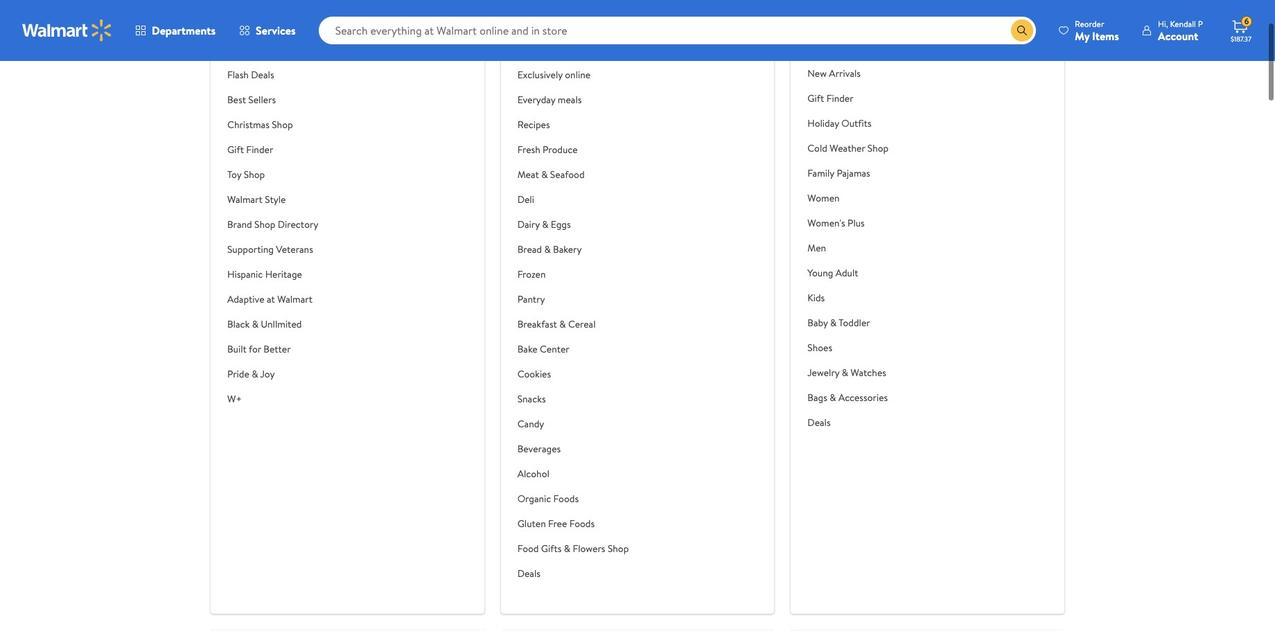 Task type: describe. For each thing, give the bounding box(es) containing it.
organic
[[517, 492, 551, 506]]

snacks link
[[517, 387, 629, 412]]

6
[[1244, 15, 1249, 27]]

food gifts & flowers shop
[[517, 542, 629, 556]]

brand shop directory
[[227, 218, 318, 231]]

shop up new
[[808, 42, 829, 55]]

shop all link
[[808, 36, 951, 61]]

shoes
[[808, 341, 832, 355]]

& for unllmited
[[252, 317, 258, 331]]

gluten free foods link
[[517, 511, 629, 536]]

shop all deals link
[[227, 12, 370, 37]]

kendall
[[1170, 18, 1196, 29]]

departments button
[[123, 14, 227, 47]]

breakfast & cereal
[[517, 317, 596, 331]]

ebt/snap
[[517, 43, 562, 57]]

bakery
[[553, 243, 582, 256]]

& for eggs
[[542, 218, 548, 231]]

kids link
[[808, 286, 951, 310]]

clearance
[[227, 43, 270, 57]]

breakfast & cereal link
[[517, 312, 629, 337]]

shop all
[[808, 42, 842, 55]]

seafood
[[550, 168, 585, 182]]

search icon image
[[1017, 25, 1028, 36]]

adaptive at walmart link
[[227, 287, 370, 312]]

family
[[808, 166, 834, 180]]

account
[[1158, 28, 1198, 43]]

frozen
[[517, 267, 546, 281]]

all
[[541, 18, 550, 32]]

& for watches
[[842, 366, 848, 380]]

hispanic heritage link
[[227, 262, 370, 287]]

1 horizontal spatial gift finder link
[[808, 86, 951, 111]]

food
[[517, 542, 539, 556]]

everyday meals link
[[517, 87, 629, 112]]

produce
[[543, 143, 578, 157]]

weather
[[830, 141, 865, 155]]

christmas shop
[[227, 118, 293, 132]]

plus
[[848, 216, 865, 230]]

gift finder for the right "gift finder" link
[[808, 91, 853, 105]]

baby & toddler
[[808, 316, 870, 330]]

Walmart Site-Wide search field
[[319, 17, 1036, 44]]

jewelry
[[808, 366, 840, 380]]

young adult link
[[808, 261, 951, 286]]

young
[[808, 266, 833, 280]]

gluten
[[517, 517, 546, 531]]

adaptive at walmart
[[227, 292, 313, 306]]

meals
[[558, 93, 582, 107]]

jewelry & watches
[[808, 366, 886, 380]]

pride & joy
[[227, 367, 275, 381]]

grocery
[[552, 18, 587, 32]]

bake
[[517, 342, 538, 356]]

black & unllmited link
[[227, 312, 370, 337]]

meat & seafood
[[517, 168, 585, 182]]

black & unllmited
[[227, 317, 302, 331]]

clearance link
[[227, 37, 370, 62]]

beverages link
[[517, 437, 629, 462]]

toy shop link
[[227, 162, 370, 187]]

shop left all
[[517, 18, 538, 32]]

new arrivals link
[[808, 61, 951, 86]]

exclusively
[[517, 68, 563, 82]]

bread & bakery link
[[517, 237, 629, 262]]

pride & joy link
[[227, 362, 370, 387]]

deals down food
[[517, 567, 541, 581]]

0 vertical spatial deals link
[[808, 410, 951, 435]]

all for shop all deals
[[251, 18, 262, 32]]

everyday meals
[[517, 93, 582, 107]]

exclusively online link
[[517, 62, 629, 87]]

& for seafood
[[541, 168, 548, 182]]

flash deals
[[227, 68, 274, 82]]

accessories
[[838, 391, 888, 405]]

1 vertical spatial deals link
[[517, 561, 629, 586]]

new
[[808, 67, 827, 80]]

deals inside flash deals link
[[251, 68, 274, 82]]

everyday
[[517, 93, 555, 107]]

services
[[256, 23, 296, 38]]

dairy & eggs link
[[517, 212, 629, 237]]

baby & toddler link
[[808, 310, 951, 335]]

hispanic heritage
[[227, 267, 302, 281]]

women's
[[808, 216, 845, 230]]

style
[[265, 193, 286, 207]]

6 $187.37
[[1231, 15, 1251, 44]]

online
[[565, 68, 591, 82]]

my
[[1075, 28, 1090, 43]]

flash deals link
[[227, 62, 370, 87]]

holiday
[[808, 116, 839, 130]]

w+ link
[[227, 387, 370, 412]]

& for joy
[[252, 367, 258, 381]]

& for cereal
[[559, 317, 566, 331]]

shop right flowers
[[608, 542, 629, 556]]

shop all deals
[[227, 18, 287, 32]]

at
[[267, 292, 275, 306]]

walmart style
[[227, 193, 286, 207]]

heritage
[[265, 267, 302, 281]]



Task type: vqa. For each thing, say whether or not it's contained in the screenshot.
PRICE!
no



Task type: locate. For each thing, give the bounding box(es) containing it.
christmas shop link
[[227, 112, 370, 137]]

christmas
[[227, 118, 270, 132]]

Search search field
[[319, 17, 1036, 44]]

reorder my items
[[1075, 18, 1119, 43]]

foods inside gluten free foods link
[[569, 517, 595, 531]]

foods right 'free'
[[569, 517, 595, 531]]

reorder
[[1075, 18, 1104, 29]]

0 horizontal spatial deals link
[[517, 561, 629, 586]]

0 vertical spatial gift
[[808, 91, 824, 105]]

0 vertical spatial gift finder
[[808, 91, 853, 105]]

& inside 'link'
[[559, 317, 566, 331]]

0 vertical spatial all
[[251, 18, 262, 32]]

shop all grocery
[[517, 18, 587, 32]]

men link
[[808, 236, 951, 261]]

deli
[[517, 193, 534, 207]]

0 horizontal spatial all
[[251, 18, 262, 32]]

1 horizontal spatial walmart
[[277, 292, 313, 306]]

1 horizontal spatial deals link
[[808, 410, 951, 435]]

0 vertical spatial walmart
[[227, 193, 263, 207]]

bags & accessories
[[808, 391, 888, 405]]

gift up toy
[[227, 143, 244, 157]]

deals right flash
[[251, 68, 274, 82]]

foods
[[553, 492, 579, 506], [569, 517, 595, 531]]

gift finder link
[[808, 86, 951, 111], [227, 137, 370, 162]]

pantry link
[[517, 287, 629, 312]]

$187.37
[[1231, 34, 1251, 44]]

& right jewelry
[[842, 366, 848, 380]]

kids
[[808, 291, 825, 305]]

& right bags
[[830, 391, 836, 405]]

arrivals
[[829, 67, 861, 80]]

1 vertical spatial gift finder link
[[227, 137, 370, 162]]

all for shop all
[[831, 42, 842, 55]]

flowers
[[573, 542, 605, 556]]

1 vertical spatial finder
[[246, 143, 273, 157]]

women
[[808, 191, 840, 205]]

unllmited
[[261, 317, 302, 331]]

cold
[[808, 141, 827, 155]]

& right bread
[[544, 243, 551, 256]]

supporting veterans
[[227, 243, 313, 256]]

shop down best sellers link
[[272, 118, 293, 132]]

all up the clearance
[[251, 18, 262, 32]]

& right black
[[252, 317, 258, 331]]

deals link
[[808, 410, 951, 435], [517, 561, 629, 586]]

deals link down 'accessories'
[[808, 410, 951, 435]]

holiday outfits
[[808, 116, 872, 130]]

deals down bags
[[808, 416, 831, 430]]

1 vertical spatial foods
[[569, 517, 595, 531]]

watches
[[851, 366, 886, 380]]

1 horizontal spatial all
[[831, 42, 842, 55]]

0 vertical spatial foods
[[553, 492, 579, 506]]

built for better link
[[227, 337, 370, 362]]

0 horizontal spatial finder
[[246, 143, 273, 157]]

1 horizontal spatial finder
[[826, 91, 853, 105]]

organic foods link
[[517, 486, 629, 511]]

& right baby on the right bottom of the page
[[830, 316, 837, 330]]

bread & bakery
[[517, 243, 582, 256]]

recipes
[[517, 118, 550, 132]]

alcohol
[[517, 467, 549, 481]]

shop up family pajamas link
[[868, 141, 889, 155]]

organic foods
[[517, 492, 579, 506]]

deals up clearance link
[[264, 18, 287, 32]]

best
[[227, 93, 246, 107]]

all
[[251, 18, 262, 32], [831, 42, 842, 55]]

gift down new
[[808, 91, 824, 105]]

directory
[[278, 218, 318, 231]]

eligible
[[564, 43, 594, 57]]

pajamas
[[837, 166, 870, 180]]

walmart image
[[22, 19, 112, 42]]

fresh produce link
[[517, 137, 629, 162]]

candy
[[517, 417, 544, 431]]

gift finder down christmas
[[227, 143, 273, 157]]

& right gifts
[[564, 542, 570, 556]]

deals inside shop all deals link
[[264, 18, 287, 32]]

food
[[596, 43, 616, 57]]

walmart right at on the left top
[[277, 292, 313, 306]]

foods inside organic foods link
[[553, 492, 579, 506]]

gift finder link down the christmas shop
[[227, 137, 370, 162]]

veterans
[[276, 243, 313, 256]]

0 horizontal spatial gift finder
[[227, 143, 273, 157]]

young adult
[[808, 266, 858, 280]]

supporting
[[227, 243, 274, 256]]

finder down the christmas shop
[[246, 143, 273, 157]]

shop right brand
[[254, 218, 275, 231]]

shop
[[227, 18, 248, 32], [517, 18, 538, 32], [808, 42, 829, 55], [272, 118, 293, 132], [868, 141, 889, 155], [244, 168, 265, 182], [254, 218, 275, 231], [608, 542, 629, 556]]

best sellers link
[[227, 87, 370, 112]]

toy
[[227, 168, 241, 182]]

gifts
[[541, 542, 562, 556]]

& for toddler
[[830, 316, 837, 330]]

walmart style link
[[227, 187, 370, 212]]

0 vertical spatial gift finder link
[[808, 86, 951, 111]]

dairy & eggs
[[517, 218, 571, 231]]

1 vertical spatial walmart
[[277, 292, 313, 306]]

family pajamas link
[[808, 161, 951, 186]]

dairy
[[517, 218, 540, 231]]

& for bakery
[[544, 243, 551, 256]]

all up 'new arrivals'
[[831, 42, 842, 55]]

gift finder down 'new arrivals'
[[808, 91, 853, 105]]

& for accessories
[[830, 391, 836, 405]]

shop up the clearance
[[227, 18, 248, 32]]

finder up holiday outfits
[[826, 91, 853, 105]]

all inside shop all deals link
[[251, 18, 262, 32]]

walmart
[[227, 193, 263, 207], [277, 292, 313, 306]]

& left cereal
[[559, 317, 566, 331]]

exclusively online
[[517, 68, 591, 82]]

cold weather shop
[[808, 141, 889, 155]]

0 horizontal spatial gift
[[227, 143, 244, 157]]

beverages
[[517, 442, 561, 456]]

brand
[[227, 218, 252, 231]]

items
[[1092, 28, 1119, 43]]

gift finder for bottom "gift finder" link
[[227, 143, 273, 157]]

meat & seafood link
[[517, 162, 629, 187]]

gift
[[808, 91, 824, 105], [227, 143, 244, 157]]

alcohol link
[[517, 462, 629, 486]]

cookies
[[517, 367, 551, 381]]

1 vertical spatial gift finder
[[227, 143, 273, 157]]

free
[[548, 517, 567, 531]]

family pajamas
[[808, 166, 870, 180]]

fresh
[[517, 143, 540, 157]]

0 vertical spatial finder
[[826, 91, 853, 105]]

1 vertical spatial gift
[[227, 143, 244, 157]]

hi,
[[1158, 18, 1168, 29]]

departments
[[152, 23, 216, 38]]

hispanic
[[227, 267, 263, 281]]

1 horizontal spatial gift
[[808, 91, 824, 105]]

breakfast
[[517, 317, 557, 331]]

built for better
[[227, 342, 291, 356]]

snacks
[[517, 392, 546, 406]]

pride
[[227, 367, 249, 381]]

all inside shop all link
[[831, 42, 842, 55]]

1 horizontal spatial gift finder
[[808, 91, 853, 105]]

& left joy
[[252, 367, 258, 381]]

gift finder link up outfits at the top
[[808, 86, 951, 111]]

finder
[[826, 91, 853, 105], [246, 143, 273, 157]]

0 horizontal spatial walmart
[[227, 193, 263, 207]]

0 horizontal spatial gift finder link
[[227, 137, 370, 162]]

services button
[[227, 14, 307, 47]]

eggs
[[551, 218, 571, 231]]

sellers
[[248, 93, 276, 107]]

deals link down food gifts & flowers shop
[[517, 561, 629, 586]]

better
[[264, 342, 291, 356]]

walmart down toy shop
[[227, 193, 263, 207]]

foods down alcohol link
[[553, 492, 579, 506]]

brand shop directory link
[[227, 212, 370, 237]]

w+
[[227, 392, 242, 406]]

& right meat
[[541, 168, 548, 182]]

1 vertical spatial all
[[831, 42, 842, 55]]

shop right toy
[[244, 168, 265, 182]]

flash
[[227, 68, 249, 82]]

cookies link
[[517, 362, 629, 387]]

& left eggs
[[542, 218, 548, 231]]



